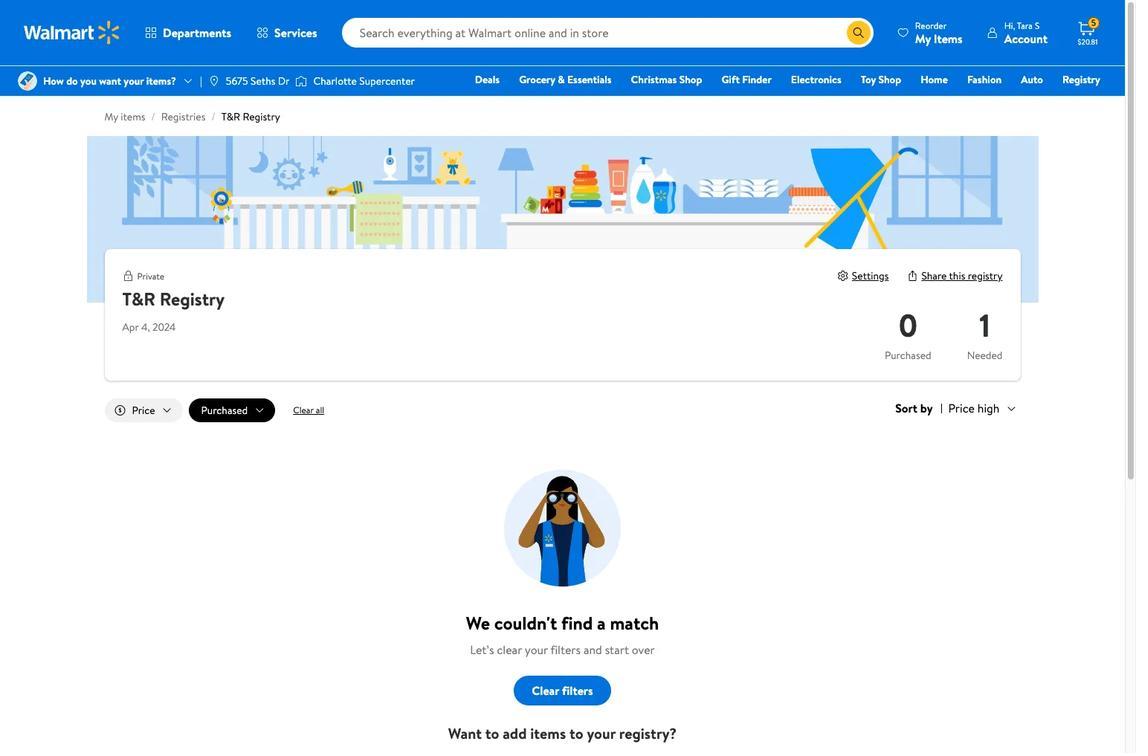 Task type: locate. For each thing, give the bounding box(es) containing it.
 image for 5675 seths dr
[[208, 75, 220, 87]]

0 vertical spatial clear
[[293, 404, 314, 417]]

 image
[[296, 74, 308, 89], [208, 75, 220, 87]]

shop for christmas shop
[[680, 72, 703, 87]]

0 horizontal spatial items
[[121, 109, 145, 124]]

 image
[[18, 71, 37, 91]]

/ right "my items" link
[[151, 109, 155, 124]]

2 vertical spatial your
[[587, 724, 616, 744]]

t&r down private
[[122, 286, 156, 312]]

my items link
[[105, 109, 145, 124]]

supercenter
[[360, 74, 415, 89]]

one debit link
[[980, 92, 1044, 109]]

services button
[[244, 15, 330, 51]]

electronics
[[792, 72, 842, 87]]

to left add
[[486, 724, 500, 744]]

charlotte
[[314, 74, 357, 89]]

2 shop from the left
[[879, 72, 902, 87]]

0 horizontal spatial purchased
[[201, 403, 248, 418]]

clear left all on the bottom of the page
[[293, 404, 314, 417]]

all
[[316, 404, 325, 417]]

walmart image
[[24, 21, 121, 45]]

sort
[[896, 400, 918, 417]]

price inside dropdown button
[[949, 400, 975, 417]]

2 horizontal spatial registry
[[1063, 72, 1101, 87]]

needed
[[968, 348, 1003, 363]]

settings button
[[838, 269, 889, 283]]

your left registry?
[[587, 724, 616, 744]]

registry?
[[620, 724, 677, 744]]

1 horizontal spatial /
[[212, 109, 216, 124]]

0 vertical spatial my
[[916, 30, 932, 47]]

seths
[[251, 74, 276, 89]]

clear
[[293, 404, 314, 417], [532, 683, 560, 699]]

1 horizontal spatial clear
[[532, 683, 560, 699]]

share
[[922, 269, 948, 283]]

0 vertical spatial items
[[121, 109, 145, 124]]

1 vertical spatial clear
[[532, 683, 560, 699]]

my down want
[[105, 109, 118, 124]]

0 horizontal spatial price
[[132, 403, 155, 418]]

christmas shop
[[631, 72, 703, 87]]

1 horizontal spatial to
[[570, 724, 584, 744]]

your right want
[[124, 74, 144, 89]]

registries
[[161, 109, 206, 124]]

couldn't
[[495, 611, 557, 636]]

registry up the walmart+
[[1063, 72, 1101, 87]]

price high button
[[943, 399, 1021, 418]]

$20.81
[[1079, 36, 1099, 47]]

gift finder
[[722, 72, 772, 87]]

clear inside button
[[532, 683, 560, 699]]

shop for toy shop
[[879, 72, 902, 87]]

1 horizontal spatial purchased
[[885, 348, 932, 363]]

0 horizontal spatial /
[[151, 109, 155, 124]]

clear inside button
[[293, 404, 314, 417]]

1 vertical spatial filters
[[563, 683, 594, 699]]

your
[[124, 74, 144, 89], [525, 642, 548, 658], [587, 724, 616, 744]]

 image right |
[[208, 75, 220, 87]]

how do you want your items?
[[43, 74, 176, 89]]

0 horizontal spatial clear
[[293, 404, 314, 417]]

1 horizontal spatial price
[[949, 400, 975, 417]]

2 vertical spatial registry
[[160, 286, 225, 312]]

1 horizontal spatial items
[[531, 724, 566, 744]]

to down clear filters button
[[570, 724, 584, 744]]

high
[[978, 400, 1000, 417]]

t&r down 5675
[[221, 109, 240, 124]]

clear up want to add items to your registry?
[[532, 683, 560, 699]]

over
[[632, 642, 655, 658]]

departments button
[[132, 15, 244, 51]]

start
[[605, 642, 629, 658]]

my left items
[[916, 30, 932, 47]]

1 vertical spatial registry
[[243, 109, 280, 124]]

t&r
[[221, 109, 240, 124], [122, 286, 156, 312]]

0 vertical spatial registry
[[1063, 72, 1101, 87]]

price for price high
[[949, 400, 975, 417]]

clear filters
[[532, 683, 594, 699]]

price for price
[[132, 403, 155, 418]]

hi, tara s account
[[1005, 19, 1048, 47]]

home
[[921, 72, 949, 87]]

registry up 2024
[[160, 286, 225, 312]]

0 vertical spatial t&r
[[221, 109, 240, 124]]

shop right christmas
[[680, 72, 703, 87]]

clear for clear filters
[[532, 683, 560, 699]]

shop
[[680, 72, 703, 87], [879, 72, 902, 87]]

price button
[[105, 399, 183, 423]]

1 vertical spatial purchased
[[201, 403, 248, 418]]

1 horizontal spatial registry
[[243, 109, 280, 124]]

1 horizontal spatial t&r
[[221, 109, 240, 124]]

 image right dr
[[296, 74, 308, 89]]

charlotte supercenter
[[314, 74, 415, 89]]

4,
[[141, 320, 150, 335]]

your inside we couldn't find a match let's clear your filters and start over
[[525, 642, 548, 658]]

1 horizontal spatial my
[[916, 30, 932, 47]]

my
[[916, 30, 932, 47], [105, 109, 118, 124]]

1 horizontal spatial  image
[[296, 74, 308, 89]]

/
[[151, 109, 155, 124], [212, 109, 216, 124]]

items down want
[[121, 109, 145, 124]]

0 vertical spatial filters
[[551, 642, 581, 658]]

items
[[121, 109, 145, 124], [531, 724, 566, 744]]

shop right toy
[[879, 72, 902, 87]]

finder
[[743, 72, 772, 87]]

by
[[921, 400, 934, 417]]

your right 'clear'
[[525, 642, 548, 658]]

filters left the and
[[551, 642, 581, 658]]

how
[[43, 74, 64, 89]]

tara
[[1018, 19, 1034, 32]]

apr 4, 2024
[[122, 320, 176, 335]]

a
[[598, 611, 606, 636]]

price high
[[949, 400, 1000, 417]]

t&r registry
[[122, 286, 225, 312]]

auto link
[[1015, 71, 1051, 88]]

add
[[503, 724, 527, 744]]

2 to from the left
[[570, 724, 584, 744]]

filters
[[551, 642, 581, 658], [563, 683, 594, 699]]

let's
[[470, 642, 494, 658]]

1 vertical spatial items
[[531, 724, 566, 744]]

0 horizontal spatial  image
[[208, 75, 220, 87]]

1 vertical spatial t&r
[[122, 286, 156, 312]]

filters inside button
[[563, 683, 594, 699]]

we couldn't find a match let's clear your filters and start over
[[466, 611, 659, 658]]

1 vertical spatial my
[[105, 109, 118, 124]]

5
[[1092, 17, 1097, 29]]

items
[[934, 30, 963, 47]]

to
[[486, 724, 500, 744], [570, 724, 584, 744]]

1 horizontal spatial your
[[525, 642, 548, 658]]

filters down the and
[[563, 683, 594, 699]]

electronics link
[[785, 71, 849, 88]]

share this registry button
[[907, 269, 1003, 283]]

0 horizontal spatial shop
[[680, 72, 703, 87]]

registry
[[1063, 72, 1101, 87], [243, 109, 280, 124], [160, 286, 225, 312]]

2024
[[152, 320, 176, 335]]

price inside dropdown button
[[132, 403, 155, 418]]

deals link
[[469, 71, 507, 88]]

want
[[449, 724, 482, 744]]

home link
[[915, 71, 955, 88]]

0 vertical spatial your
[[124, 74, 144, 89]]

walmart+
[[1057, 93, 1101, 108]]

dr
[[278, 74, 290, 89]]

Walmart Site-Wide search field
[[342, 18, 874, 48]]

0 purchased
[[885, 304, 932, 363]]

clear all
[[293, 404, 325, 417]]

want to add items to your registry?
[[449, 724, 677, 744]]

search icon image
[[853, 27, 865, 39]]

registry down seths
[[243, 109, 280, 124]]

1 shop from the left
[[680, 72, 703, 87]]

clear for clear all
[[293, 404, 314, 417]]

|
[[200, 74, 202, 89]]

1 vertical spatial your
[[525, 642, 548, 658]]

items right add
[[531, 724, 566, 744]]

/ right registries link
[[212, 109, 216, 124]]

grocery
[[519, 72, 556, 87]]

1 horizontal spatial shop
[[879, 72, 902, 87]]

1 to from the left
[[486, 724, 500, 744]]

reorder my items
[[916, 19, 963, 47]]

0 horizontal spatial your
[[124, 74, 144, 89]]

0 horizontal spatial to
[[486, 724, 500, 744]]

departments
[[163, 25, 231, 41]]



Task type: describe. For each thing, give the bounding box(es) containing it.
registry link
[[1057, 71, 1108, 88]]

private
[[137, 270, 165, 283]]

registry
[[969, 269, 1003, 283]]

gift finder link
[[715, 71, 779, 88]]

auto
[[1022, 72, 1044, 87]]

0
[[899, 304, 918, 347]]

0 horizontal spatial t&r
[[122, 286, 156, 312]]

 image for charlotte supercenter
[[296, 74, 308, 89]]

t&r registry link
[[221, 109, 280, 124]]

s
[[1036, 19, 1040, 32]]

my items / registries / t&r registry
[[105, 109, 280, 124]]

clear
[[497, 642, 522, 658]]

apr
[[122, 320, 139, 335]]

0 horizontal spatial registry
[[160, 286, 225, 312]]

debit
[[1012, 93, 1037, 108]]

match
[[610, 611, 659, 636]]

5675
[[226, 74, 248, 89]]

2 / from the left
[[212, 109, 216, 124]]

this
[[950, 269, 966, 283]]

grocery & essentials link
[[513, 71, 619, 88]]

fashion link
[[961, 71, 1009, 88]]

0 vertical spatial purchased
[[885, 348, 932, 363]]

share this registry
[[922, 269, 1003, 283]]

services
[[275, 25, 317, 41]]

one
[[987, 93, 1010, 108]]

purchased inside dropdown button
[[201, 403, 248, 418]]

account
[[1005, 30, 1048, 47]]

registry inside registry one debit
[[1063, 72, 1101, 87]]

reorder
[[916, 19, 947, 32]]

filters inside we couldn't find a match let's clear your filters and start over
[[551, 642, 581, 658]]

christmas
[[631, 72, 677, 87]]

5 $20.81
[[1079, 17, 1099, 47]]

want
[[99, 74, 121, 89]]

5675 seths dr
[[226, 74, 290, 89]]

we
[[466, 611, 490, 636]]

essentials
[[568, 72, 612, 87]]

walmart+ link
[[1050, 92, 1108, 109]]

gift
[[722, 72, 740, 87]]

Search search field
[[342, 18, 874, 48]]

my inside reorder my items
[[916, 30, 932, 47]]

&
[[558, 72, 565, 87]]

toy
[[861, 72, 877, 87]]

fashion
[[968, 72, 1002, 87]]

and
[[584, 642, 603, 658]]

clear all button
[[281, 399, 336, 423]]

1 needed
[[968, 304, 1003, 363]]

sort by
[[896, 400, 934, 417]]

purchased button
[[189, 399, 275, 423]]

registry one debit
[[987, 72, 1101, 108]]

deals
[[475, 72, 500, 87]]

find
[[562, 611, 593, 636]]

registries link
[[161, 109, 206, 124]]

you
[[80, 74, 97, 89]]

items?
[[146, 74, 176, 89]]

toy shop link
[[855, 71, 909, 88]]

grocery & essentials
[[519, 72, 612, 87]]

do
[[66, 74, 78, 89]]

2 horizontal spatial your
[[587, 724, 616, 744]]

clear filters button
[[514, 676, 611, 706]]

toy shop
[[861, 72, 902, 87]]

1 / from the left
[[151, 109, 155, 124]]

1
[[980, 304, 991, 347]]

0 horizontal spatial my
[[105, 109, 118, 124]]

settings
[[853, 269, 889, 283]]



Task type: vqa. For each thing, say whether or not it's contained in the screenshot.
"tools"
no



